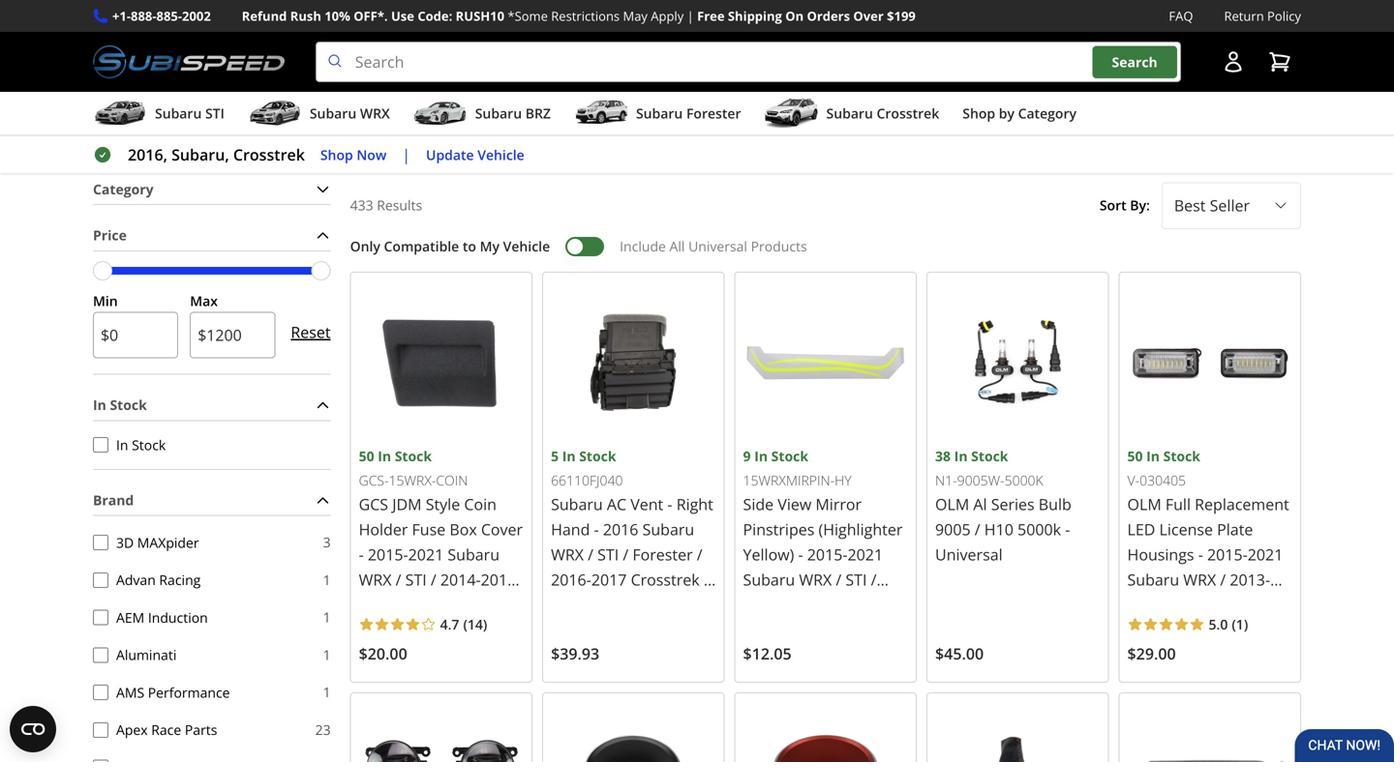 Task type: vqa. For each thing, say whether or not it's contained in the screenshot.
On
yes



Task type: locate. For each thing, give the bounding box(es) containing it.
subaru ac vent - right hand - 2016 subaru wrx / sti / forester / 2016-2017 crosstrek / 2015-2016 impreza image
[[551, 281, 716, 446]]

in for olm al series bulb 9005 / h10 5000k - universal
[[954, 447, 968, 465]]

1 vertical spatial 2020
[[482, 620, 517, 641]]

subaru up subaru,
[[155, 104, 202, 123]]

subaru inside "dropdown button"
[[636, 104, 683, 123]]

impreza for gcs jdm style coin holder fuse box cover - 2015-2021 subaru wrx / sti / 2014-2018 forester / 2013-2017 crosstrek / 2017-2020 impreza
[[359, 645, 418, 666]]

9 in stock 15wrxmirpin-hy side view mirror pinstripes (highlighter yellow) - 2015-2021 subaru wrx / sti / 2013-2017 crosstrek
[[743, 447, 903, 615]]

bulb
[[1039, 494, 1071, 515]]

wrx down holder
[[359, 569, 392, 590]]

policy
[[1267, 7, 1301, 25]]

in for gcs jdm style coin holder fuse box cover - 2015-2021 subaru wrx / sti / 2014-2018 forester / 2013-2017 crosstrek / 2017-2020 impreza
[[378, 447, 391, 465]]

crosstrek down vent
[[631, 569, 700, 590]]

in
[[93, 396, 106, 414], [116, 436, 128, 454], [378, 447, 391, 465], [754, 447, 768, 465], [562, 447, 576, 465], [954, 447, 968, 465], [1146, 447, 1160, 465]]

advan racing
[[116, 571, 201, 590]]

subaru right a subaru forester thumbnail image
[[636, 104, 683, 123]]

n1-
[[935, 471, 957, 490]]

2017- for 2013-
[[441, 620, 482, 641]]

stock inside the 5 in stock 66110fj040 subaru ac vent - right hand - 2016 subaru wrx / sti / forester / 2016-2017 crosstrek / 2015-2016 impreza
[[579, 447, 616, 465]]

1 horizontal spatial 2014-
[[1209, 595, 1249, 615]]

2017 inside the 50 in stock gcs-15wrx-coin gcs jdm style coin holder fuse box cover - 2015-2021 subaru wrx / sti / 2014-2018 forester / 2013-2017 crosstrek / 2017-2020 impreza
[[473, 595, 509, 615]]

crosstrek down (highlighter
[[823, 595, 892, 615]]

2016 right update
[[497, 117, 550, 148]]

0 horizontal spatial |
[[402, 144, 411, 165]]

ARP button
[[93, 760, 108, 763]]

forester down search input field
[[686, 104, 741, 123]]

crosstrek inside the 50 in stock gcs-15wrx-coin gcs jdm style coin holder fuse box cover - 2015-2021 subaru wrx / sti / 2014-2018 forester / 2013-2017 crosstrek / 2017-2020 impreza
[[359, 620, 428, 641]]

2021 down (highlighter
[[848, 544, 883, 565]]

shop inside dropdown button
[[963, 104, 995, 123]]

- down license
[[1198, 544, 1203, 565]]

crosstrek inside 9 in stock 15wrxmirpin-hy side view mirror pinstripes (highlighter yellow) - 2015-2021 subaru wrx / sti / 2013-2017 crosstrek
[[823, 595, 892, 615]]

50 up v-
[[1127, 447, 1143, 465]]

olm inside 38 in stock n1-9005w-5000k olm al series bulb 9005 / h10 5000k - universal
[[935, 494, 969, 515]]

subaru inside 9 in stock 15wrxmirpin-hy side view mirror pinstripes (highlighter yellow) - 2015-2021 subaru wrx / sti / 2013-2017 crosstrek
[[743, 569, 795, 590]]

shop all link down steering "link"
[[267, 53, 322, 75]]

1 vertical spatial 2017-
[[1210, 645, 1250, 666]]

brz left 5.0
[[1167, 595, 1195, 615]]

2013- inside 50 in stock v-030405 olm full replacement led license plate housings - 2015-2021 subaru wrx / 2013- 2020 brz / 2014-2018 forester / 2016-2021 crosstrek / 2017-2020 impreza
[[1230, 569, 1270, 590]]

in stock up 'in stock' button
[[93, 396, 147, 414]]

impreza inside 50 in stock v-030405 olm full replacement led license plate housings - 2015-2021 subaru wrx / 2013- 2020 brz / 2014-2018 forester / 2016-2021 crosstrek / 2017-2020 impreza
[[1127, 670, 1186, 691]]

| right the now
[[402, 144, 411, 165]]

wrx up the now
[[360, 104, 390, 123]]

|
[[687, 7, 694, 25], [402, 144, 411, 165]]

2020 up $29.00
[[1127, 595, 1163, 615]]

a subaru wrx thumbnail image image
[[248, 99, 302, 128]]

in right 5
[[562, 447, 576, 465]]

0 horizontal spatial 2017
[[473, 595, 509, 615]]

stock right 'in stock' button
[[132, 436, 166, 454]]

wrx down housings
[[1183, 569, 1216, 590]]

38
[[935, 447, 951, 465]]

0 vertical spatial universal
[[688, 237, 747, 256]]

stock inside 38 in stock n1-9005w-5000k olm al series bulb 9005 / h10 5000k - universal
[[971, 447, 1008, 465]]

1 ) from the left
[[483, 615, 487, 634]]

2015-
[[368, 544, 408, 565], [807, 544, 848, 565], [1207, 544, 1248, 565], [551, 595, 591, 615]]

2015- down (highlighter
[[807, 544, 848, 565]]

olm al series bulb 9005 / h10 5000k - universal image
[[935, 281, 1100, 446]]

2 horizontal spatial 2017
[[783, 595, 819, 615]]

free
[[697, 7, 725, 25]]

wrx
[[360, 104, 390, 123], [551, 544, 584, 565], [359, 569, 392, 590], [799, 569, 832, 590], [1183, 569, 1216, 590]]

shop all link right orders
[[871, 9, 926, 31]]

gcs jdm style coin holder fuse box cover - 2015-2021 subaru wrx / sti / 2014-2018 forester / 2013-2017 crosstrek / 2017-2020 impreza image
[[359, 281, 524, 446]]

refund rush 10% off*. use code: rush10 *some restrictions may apply | free shipping on orders over $199
[[242, 7, 916, 25]]

1 horizontal spatial 2013-
[[743, 595, 783, 615]]

in inside the 5 in stock 66110fj040 subaru ac vent - right hand - 2016 subaru wrx / sti / forester / 2016-2017 crosstrek / 2015-2016 impreza
[[562, 447, 576, 465]]

Max text field
[[190, 312, 275, 359]]

all down steering "link"
[[304, 54, 322, 73]]

stock up 15wrxmirpin-
[[771, 447, 808, 465]]

1 vertical spatial 2014-
[[1209, 595, 1249, 615]]

in inside 9 in stock 15wrxmirpin-hy side view mirror pinstripes (highlighter yellow) - 2015-2021 subaru wrx / sti / 2013-2017 crosstrek
[[754, 447, 768, 465]]

3D MAXpider button
[[93, 535, 108, 551]]

sti down (highlighter
[[846, 569, 867, 590]]

plate
[[1217, 519, 1253, 540]]

0 horizontal spatial 2018
[[481, 569, 516, 590]]

now
[[357, 145, 387, 164]]

1 vertical spatial brz
[[1167, 595, 1195, 615]]

olm down n1-
[[935, 494, 969, 515]]

hand
[[551, 519, 590, 540]]

| left the free
[[687, 7, 694, 25]]

1 vertical spatial |
[[402, 144, 411, 165]]

sti inside the 5 in stock 66110fj040 subaru ac vent - right hand - 2016 subaru wrx / sti / forester / 2016-2017 crosstrek / 2015-2016 impreza
[[597, 544, 619, 565]]

2 horizontal spatial impreza
[[1127, 670, 1186, 691]]

subaru brz button
[[413, 96, 551, 135]]

vehicle right my
[[503, 237, 550, 256]]

license
[[1159, 519, 1213, 540]]

search input field
[[315, 42, 1181, 82]]

in stock inside in stock dropdown button
[[93, 396, 147, 414]]

forester inside 50 in stock v-030405 olm full replacement led license plate housings - 2015-2021 subaru wrx / 2013- 2020 brz / 2014-2018 forester / 2016-2021 crosstrek / 2017-2020 impreza
[[1127, 620, 1188, 641]]

wrx inside dropdown button
[[360, 104, 390, 123]]

2020 for olm full replacement led license plate housings - 2015-2021 subaru wrx / 2013- 2020 brz / 2014-2018 forester / 2016-2021 crosstrek / 2017-2020 impreza
[[1250, 645, 1286, 666]]

in right 38
[[954, 447, 968, 465]]

2013- up 4.7
[[433, 595, 473, 615]]

1 horizontal spatial olm
[[1127, 494, 1161, 515]]

subaru down "yellow)"
[[743, 569, 795, 590]]

50 inside 50 in stock v-030405 olm full replacement led license plate housings - 2015-2021 subaru wrx / 2013- 2020 brz / 2014-2018 forester / 2016-2021 crosstrek / 2017-2020 impreza
[[1127, 447, 1143, 465]]

0 horizontal spatial olm
[[935, 494, 969, 515]]

0 horizontal spatial 2017-
[[441, 620, 482, 641]]

0 vertical spatial |
[[687, 7, 694, 25]]

- right hand
[[594, 519, 599, 540]]

2016 up $39.93
[[591, 595, 627, 615]]

sti inside dropdown button
[[205, 104, 224, 123]]

jdm
[[392, 494, 422, 515]]

select... image
[[1273, 198, 1289, 214]]

2018 for 2017
[[481, 569, 516, 590]]

- inside 38 in stock n1-9005w-5000k olm al series bulb 9005 / h10 5000k - universal
[[1065, 519, 1070, 540]]

category button
[[93, 175, 331, 204]]

3
[[323, 534, 331, 552]]

Apex Race Parts button
[[93, 723, 108, 738]]

shop for shop by category
[[963, 104, 995, 123]]

subaru sti button
[[93, 96, 224, 135]]

2020 for gcs jdm style coin holder fuse box cover - 2015-2021 subaru wrx / sti / 2014-2018 forester / 2013-2017 crosstrek / 2017-2020 impreza
[[482, 620, 517, 641]]

2015- down plate
[[1207, 544, 1248, 565]]

2017 inside 9 in stock 15wrxmirpin-hy side view mirror pinstripes (highlighter yellow) - 2015-2021 subaru wrx / sti / 2013-2017 crosstrek
[[783, 595, 819, 615]]

sti inside 9 in stock 15wrxmirpin-hy side view mirror pinstripes (highlighter yellow) - 2015-2021 subaru wrx / sti / 2013-2017 crosstrek
[[846, 569, 867, 590]]

olm inside 50 in stock v-030405 olm full replacement led license plate housings - 2015-2021 subaru wrx / 2013- 2020 brz / 2014-2018 forester / 2016-2021 crosstrek / 2017-2020 impreza
[[1127, 494, 1161, 515]]

2014- inside 50 in stock v-030405 olm full replacement led license plate housings - 2015-2021 subaru wrx / 2013- 2020 brz / 2014-2018 forester / 2016-2021 crosstrek / 2017-2020 impreza
[[1209, 595, 1249, 615]]

2013- up $12.05
[[743, 595, 783, 615]]

in inside 38 in stock n1-9005w-5000k olm al series bulb 9005 / h10 5000k - universal
[[954, 447, 968, 465]]

shop
[[871, 10, 904, 29], [267, 54, 300, 73], [963, 104, 995, 123], [435, 117, 491, 148], [320, 145, 353, 164]]

in inside 50 in stock v-030405 olm full replacement led license plate housings - 2015-2021 subaru wrx / 2013- 2020 brz / 2014-2018 forester / 2016-2021 crosstrek / 2017-2020 impreza
[[1146, 447, 1160, 465]]

crosstrek down shop all
[[877, 104, 939, 123]]

2014- inside the 50 in stock gcs-15wrx-coin gcs jdm style coin holder fuse box cover - 2015-2021 subaru wrx / sti / 2014-2018 forester / 2013-2017 crosstrek / 2017-2020 impreza
[[440, 569, 481, 590]]

1 horizontal spatial impreza
[[631, 595, 690, 615]]

10%
[[325, 7, 350, 25]]

in up 030405
[[1146, 447, 1160, 465]]

Min text field
[[93, 312, 178, 359]]

wrx down hand
[[551, 544, 584, 565]]

0 vertical spatial impreza
[[631, 595, 690, 615]]

use
[[391, 7, 414, 25]]

brand
[[93, 491, 134, 510]]

stock up 9005w-
[[971, 447, 1008, 465]]

0 horizontal spatial 2014-
[[440, 569, 481, 590]]

2018 right 5.0 ( 1 )
[[1249, 595, 1285, 615]]

2020 up olm carbon fiber oe style ebrake handle - 2015-2021 subaru wrx / sti / 2014-2018 forester / 2016-2017 crosstrek / 2013-2016 scion fr-s / 2013-2020 subaru brz / 2017-2019 toyota 86 image
[[1250, 645, 1286, 666]]

in stock right 'in stock' button
[[116, 436, 166, 454]]

50
[[359, 447, 374, 465], [1127, 447, 1143, 465]]

2 vertical spatial all
[[669, 237, 685, 256]]

2014- for /
[[1209, 595, 1249, 615]]

0 vertical spatial all
[[908, 10, 926, 29]]

stock up 030405
[[1163, 447, 1200, 465]]

search button
[[1093, 46, 1177, 78]]

subaru up shop now
[[310, 104, 356, 123]]

1 vertical spatial impreza
[[359, 645, 418, 666]]

2018 inside the 50 in stock gcs-15wrx-coin gcs jdm style coin holder fuse box cover - 2015-2021 subaru wrx / sti / 2014-2018 forester / 2013-2017 crosstrek / 2017-2020 impreza
[[481, 569, 516, 590]]

1 horizontal spatial 2018
[[1249, 595, 1285, 615]]

2 ) from the left
[[1244, 615, 1248, 634]]

2017 down ac
[[591, 569, 627, 590]]

crosstrek up olm carbon fiber oe style ebrake handle - 2015-2021 subaru wrx / sti / 2014-2018 forester / 2016-2017 crosstrek / 2013-2016 scion fr-s / 2013-2020 subaru brz / 2017-2019 toyota 86 image
[[1127, 645, 1196, 666]]

2014-
[[440, 569, 481, 590], [1209, 595, 1249, 615]]

1 50 from the left
[[359, 447, 374, 465]]

2 horizontal spatial all
[[908, 10, 926, 29]]

2 vertical spatial impreza
[[1127, 670, 1186, 691]]

2013- inside 9 in stock 15wrxmirpin-hy side view mirror pinstripes (highlighter yellow) - 2015-2021 subaru wrx / sti / 2013-2017 crosstrek
[[743, 595, 783, 615]]

2014- up 4.7 ( 14 )
[[440, 569, 481, 590]]

2 50 from the left
[[1127, 447, 1143, 465]]

jdms textured climate control knob covers (black) - 2015-2021 subaru wrx / sti / 2014-2018 forester / 2016-2021 crosstrek image
[[551, 702, 716, 763]]

1 vertical spatial in stock
[[116, 436, 166, 454]]

subaru inside the 50 in stock gcs-15wrx-coin gcs jdm style coin holder fuse box cover - 2015-2021 subaru wrx / sti / 2014-2018 forester / 2013-2017 crosstrek / 2017-2020 impreza
[[448, 544, 500, 565]]

1 horizontal spatial 50
[[1127, 447, 1143, 465]]

2015- down holder
[[368, 544, 408, 565]]

2015- inside the 5 in stock 66110fj040 subaru ac vent - right hand - 2016 subaru wrx / sti / forester / 2016-2017 crosstrek / 2015-2016 impreza
[[551, 595, 591, 615]]

5
[[551, 447, 559, 465]]

1 ( from the left
[[463, 615, 467, 634]]

yellow)
[[743, 544, 794, 565]]

forester down vent
[[633, 544, 693, 565]]

brz left a subaru forester thumbnail image
[[525, 104, 551, 123]]

impreza for olm full replacement led license plate housings - 2015-2021 subaru wrx / 2013- 2020 brz / 2014-2018 forester / 2016-2021 crosstrek / 2017-2020 impreza
[[1127, 670, 1186, 691]]

0 vertical spatial 2014-
[[440, 569, 481, 590]]

1 horizontal spatial all
[[669, 237, 685, 256]]

+1-888-885-2002 link
[[112, 6, 211, 26]]

subaru down housings
[[1127, 569, 1179, 590]]

in inside the 50 in stock gcs-15wrx-coin gcs jdm style coin holder fuse box cover - 2015-2021 subaru wrx / sti / 2014-2018 forester / 2013-2017 crosstrek / 2017-2020 impreza
[[378, 447, 391, 465]]

universal down 9005
[[935, 544, 1003, 565]]

in for side view mirror pinstripes (highlighter yellow) - 2015-2021 subaru wrx / sti / 2013-2017 crosstrek
[[754, 447, 768, 465]]

- right "yellow)"
[[798, 544, 803, 565]]

in up "gcs-"
[[378, 447, 391, 465]]

2 olm from the left
[[1127, 494, 1161, 515]]

apply
[[651, 7, 684, 25]]

wrx inside the 50 in stock gcs-15wrx-coin gcs jdm style coin holder fuse box cover - 2015-2021 subaru wrx / sti / 2014-2018 forester / 2013-2017 crosstrek / 2017-2020 impreza
[[359, 569, 392, 590]]

0 vertical spatial in stock
[[93, 396, 147, 414]]

1 horizontal spatial )
[[1244, 615, 1248, 634]]

0 vertical spatial 2018
[[481, 569, 516, 590]]

shop now
[[320, 145, 387, 164]]

sti up 2016, subaru, crosstrek
[[205, 104, 224, 123]]

0 horizontal spatial shop all link
[[267, 53, 322, 75]]

0 horizontal spatial 2020
[[482, 620, 517, 641]]

2018 inside 50 in stock v-030405 olm full replacement led license plate housings - 2015-2021 subaru wrx / 2013- 2020 brz / 2014-2018 forester / 2016-2021 crosstrek / 2017-2020 impreza
[[1249, 595, 1285, 615]]

0 horizontal spatial (
[[463, 615, 467, 634]]

subaru right a subaru crosstrek thumbnail image
[[826, 104, 873, 123]]

AEM Induction button
[[93, 610, 108, 626]]

2 horizontal spatial 2013-
[[1230, 569, 1270, 590]]

0 horizontal spatial all
[[304, 54, 322, 73]]

may
[[623, 7, 648, 25]]

433 results
[[350, 196, 422, 215]]

shop all link
[[871, 9, 926, 31], [267, 53, 322, 75]]

2015- up $39.93
[[551, 595, 591, 615]]

maxpider
[[137, 534, 199, 552]]

2021
[[408, 544, 444, 565], [848, 544, 883, 565], [1248, 544, 1283, 565], [1242, 620, 1277, 641]]

featured
[[756, 117, 853, 148]]

apex race parts
[[116, 721, 217, 740]]

0 vertical spatial brz
[[525, 104, 551, 123]]

0 horizontal spatial 2016-
[[551, 569, 591, 590]]

stock for olm full replacement led license plate housings - 2015-2021 subaru wrx / 2013- 2020 brz / 2014-2018 forester / 2016-2021 crosstrek / 2017-2020 impreza
[[1163, 447, 1200, 465]]

2017- for 2016-
[[1210, 645, 1250, 666]]

universal
[[688, 237, 747, 256], [935, 544, 1003, 565]]

50 for gcs jdm style coin holder fuse box cover - 2015-2021 subaru wrx / sti / 2014-2018 forester / 2013-2017 crosstrek / 2017-2020 impreza
[[359, 447, 374, 465]]

- inside 50 in stock v-030405 olm full replacement led license plate housings - 2015-2021 subaru wrx / 2013- 2020 brz / 2014-2018 forester / 2016-2021 crosstrek / 2017-2020 impreza
[[1198, 544, 1203, 565]]

ams performance
[[116, 684, 230, 702]]

brz
[[525, 104, 551, 123], [1167, 595, 1195, 615]]

/ inside 38 in stock n1-9005w-5000k olm al series bulb 9005 / h10 5000k - universal
[[975, 519, 980, 540]]

2017 inside the 5 in stock 66110fj040 subaru ac vent - right hand - 2016 subaru wrx / sti / forester / 2016-2017 crosstrek / 2015-2016 impreza
[[591, 569, 627, 590]]

( right 5.0
[[1232, 615, 1236, 634]]

2020 inside the 50 in stock gcs-15wrx-coin gcs jdm style coin holder fuse box cover - 2015-2021 subaru wrx / sti / 2014-2018 forester / 2013-2017 crosstrek / 2017-2020 impreza
[[482, 620, 517, 641]]

2021 down fuse
[[408, 544, 444, 565]]

min
[[93, 292, 118, 310]]

subaru crosstrek
[[826, 104, 939, 123]]

1 horizontal spatial 2016-
[[1201, 620, 1242, 641]]

coin
[[464, 494, 497, 515]]

cover
[[481, 519, 523, 540]]

50 up "gcs-"
[[359, 447, 374, 465]]

2021 right 5.0
[[1242, 620, 1277, 641]]

stock inside the 50 in stock gcs-15wrx-coin gcs jdm style coin holder fuse box cover - 2015-2021 subaru wrx / sti / 2014-2018 forester / 2013-2017 crosstrek / 2017-2020 impreza
[[395, 447, 432, 465]]

1 horizontal spatial (
[[1232, 615, 1236, 634]]

a subaru forester thumbnail image image
[[574, 99, 628, 128]]

subaru down 66110fj040
[[551, 494, 603, 515]]

stock inside 9 in stock 15wrxmirpin-hy side view mirror pinstripes (highlighter yellow) - 2015-2021 subaru wrx / sti / 2013-2017 crosstrek
[[771, 447, 808, 465]]

pinstripes
[[743, 519, 814, 540]]

2017 up 14
[[473, 595, 509, 615]]

wrx down pinstripes on the bottom of the page
[[799, 569, 832, 590]]

2014- down plate
[[1209, 595, 1249, 615]]

0 horizontal spatial brz
[[525, 104, 551, 123]]

5000k
[[1018, 519, 1061, 540]]

9005w-
[[957, 471, 1004, 490]]

rush10
[[456, 7, 504, 25]]

50 inside the 50 in stock gcs-15wrx-coin gcs jdm style coin holder fuse box cover - 2015-2021 subaru wrx / sti / 2014-2018 forester / 2013-2017 crosstrek / 2017-2020 impreza
[[359, 447, 374, 465]]

sti down ac
[[597, 544, 619, 565]]

- down holder
[[359, 544, 364, 565]]

shop now link
[[320, 144, 387, 166]]

AMS Performance button
[[93, 685, 108, 701]]

stock up 15wrx-
[[395, 447, 432, 465]]

/
[[975, 519, 980, 540], [588, 544, 593, 565], [623, 544, 628, 565], [697, 544, 702, 565], [396, 569, 401, 590], [431, 569, 436, 590], [836, 569, 842, 590], [871, 569, 877, 590], [704, 569, 709, 590], [1220, 569, 1226, 590], [423, 595, 429, 615], [1199, 595, 1205, 615], [432, 620, 437, 641], [1192, 620, 1197, 641], [1200, 645, 1206, 666]]

1 horizontal spatial 2017
[[591, 569, 627, 590]]

in for subaru ac vent - right hand - 2016 subaru wrx / sti / forester / 2016-2017 crosstrek / 2015-2016 impreza
[[562, 447, 576, 465]]

0 vertical spatial 2016-
[[551, 569, 591, 590]]

universal left products
[[688, 237, 747, 256]]

sti down fuse
[[405, 569, 427, 590]]

stock inside 50 in stock v-030405 olm full replacement led license plate housings - 2015-2021 subaru wrx / 2013- 2020 brz / 2014-2018 forester / 2016-2021 crosstrek / 2017-2020 impreza
[[1163, 447, 1200, 465]]

0 vertical spatial 2016
[[497, 117, 550, 148]]

1 horizontal spatial |
[[687, 7, 694, 25]]

search
[[1112, 53, 1158, 71]]

0 horizontal spatial universal
[[688, 237, 747, 256]]

4.7 ( 14 )
[[440, 615, 487, 634]]

1 horizontal spatial 2017-
[[1210, 645, 1250, 666]]

olm nightseeker led fog lights - 2015-2021 subaru wrx / sti / 2013-2017 crosstrek / 2014-2018 forester 2013-2016 scion fr-s / 2013-2020 subaru brz / 2017-2019 toyota 86 image
[[359, 702, 524, 763]]

olm up 'led'
[[1127, 494, 1161, 515]]

) right 4.7
[[483, 615, 487, 634]]

$29.00
[[1127, 644, 1176, 665]]

- down bulb
[[1065, 519, 1070, 540]]

impreza
[[631, 595, 690, 615], [359, 645, 418, 666], [1127, 670, 1186, 691]]

0 horizontal spatial impreza
[[359, 645, 418, 666]]

shop for shop 2016 subaru crosstrek featured products
[[435, 117, 491, 148]]

0 horizontal spatial )
[[483, 615, 487, 634]]

shop for shop all
[[871, 10, 904, 29]]

vehicle down subaru brz
[[477, 145, 524, 164]]

0 vertical spatial shop all link
[[871, 9, 926, 31]]

0 vertical spatial 2020
[[1127, 595, 1163, 615]]

hy
[[835, 471, 852, 490]]

forester inside the 5 in stock 66110fj040 subaru ac vent - right hand - 2016 subaru wrx / sti / forester / 2016-2017 crosstrek / 2015-2016 impreza
[[633, 544, 693, 565]]

stock down min text field
[[110, 396, 147, 414]]

2002
[[182, 7, 211, 25]]

2016-
[[551, 569, 591, 590], [1201, 620, 1242, 641]]

forester inside the 50 in stock gcs-15wrx-coin gcs jdm style coin holder fuse box cover - 2015-2021 subaru wrx / sti / 2014-2018 forester / 2013-2017 crosstrek / 2017-2020 impreza
[[359, 595, 419, 615]]

2015- inside the 50 in stock gcs-15wrx-coin gcs jdm style coin holder fuse box cover - 2015-2021 subaru wrx / sti / 2014-2018 forester / 2013-2017 crosstrek / 2017-2020 impreza
[[368, 544, 408, 565]]

subispeed cvt shifter boot (black) - 2015-2021 subaru wrx / 2015-2018 forester / 2015-2017 crosstrek image
[[935, 702, 1100, 763]]

stock up 66110fj040
[[579, 447, 616, 465]]

all right over
[[908, 10, 926, 29]]

2018 down cover
[[481, 569, 516, 590]]

in up 'in stock' button
[[93, 396, 106, 414]]

suspension linkage link
[[232, 3, 357, 25]]

all right include
[[669, 237, 685, 256]]

impreza inside the 50 in stock gcs-15wrx-coin gcs jdm style coin holder fuse box cover - 2015-2021 subaru wrx / sti / 2014-2018 forester / 2013-2017 crosstrek / 2017-2020 impreza
[[359, 645, 418, 666]]

off*.
[[354, 7, 388, 25]]

crosstrek up $20.00
[[359, 620, 428, 641]]

by
[[999, 104, 1014, 123]]

series
[[991, 494, 1035, 515]]

stock
[[110, 396, 147, 414], [132, 436, 166, 454], [395, 447, 432, 465], [771, 447, 808, 465], [579, 447, 616, 465], [971, 447, 1008, 465], [1163, 447, 1200, 465]]

2018
[[481, 569, 516, 590], [1249, 595, 1285, 615]]

forester up $20.00
[[359, 595, 419, 615]]

return policy link
[[1224, 6, 1301, 26]]

2017 up $12.05
[[783, 595, 819, 615]]

olm carbon fiber oe style ebrake handle - 2015-2021 subaru wrx / sti / 2014-2018 forester / 2016-2017 crosstrek / 2013-2016 scion fr-s / 2013-2020 subaru brz / 2017-2019 toyota 86 image
[[1127, 702, 1292, 763]]

1 olm from the left
[[935, 494, 969, 515]]

in stock
[[93, 396, 147, 414], [116, 436, 166, 454]]

2 horizontal spatial 2020
[[1250, 645, 1286, 666]]

2013- up 5.0 ( 1 )
[[1230, 569, 1270, 590]]

1 horizontal spatial universal
[[935, 544, 1003, 565]]

0 horizontal spatial 50
[[359, 447, 374, 465]]

side
[[743, 494, 774, 515]]

v-
[[1127, 471, 1140, 490]]

1 horizontal spatial brz
[[1167, 595, 1195, 615]]

1 vertical spatial 2018
[[1249, 595, 1285, 615]]

suspension linkage steering shop all
[[232, 4, 357, 73]]

subaru down vent
[[642, 519, 694, 540]]

2020 right 4.7
[[482, 620, 517, 641]]

rush
[[290, 7, 321, 25]]

forester up $29.00
[[1127, 620, 1188, 641]]

2016 down ac
[[603, 519, 638, 540]]

2 vertical spatial 2020
[[1250, 645, 1286, 666]]

0 horizontal spatial 2013-
[[433, 595, 473, 615]]

subaru down box
[[448, 544, 500, 565]]

1 vertical spatial 2016-
[[1201, 620, 1242, 641]]

shop for shop now
[[320, 145, 353, 164]]

stock for gcs jdm style coin holder fuse box cover - 2015-2021 subaru wrx / sti / 2014-2018 forester / 2013-2017 crosstrek / 2017-2020 impreza
[[395, 447, 432, 465]]

0 vertical spatial vehicle
[[477, 145, 524, 164]]

4.7
[[440, 615, 459, 634]]

) right 5.0
[[1244, 615, 1248, 634]]

forester inside "dropdown button"
[[686, 104, 741, 123]]

2 ( from the left
[[1232, 615, 1236, 634]]

( right 4.7
[[463, 615, 467, 634]]

1 horizontal spatial 2020
[[1127, 595, 1163, 615]]

1 vertical spatial all
[[304, 54, 322, 73]]

in right 9
[[754, 447, 768, 465]]

crosstrek inside the 5 in stock 66110fj040 subaru ac vent - right hand - 2016 subaru wrx / sti / forester / 2016-2017 crosstrek / 2015-2016 impreza
[[631, 569, 700, 590]]

1 vertical spatial universal
[[935, 544, 1003, 565]]

0 vertical spatial 2017-
[[441, 620, 482, 641]]

2017- inside 50 in stock v-030405 olm full replacement led license plate housings - 2015-2021 subaru wrx / 2013- 2020 brz / 2014-2018 forester / 2016-2021 crosstrek / 2017-2020 impreza
[[1210, 645, 1250, 666]]

Advan Racing button
[[93, 573, 108, 588]]

2017- inside the 50 in stock gcs-15wrx-coin gcs jdm style coin holder fuse box cover - 2015-2021 subaru wrx / sti / 2014-2018 forester / 2013-2017 crosstrek / 2017-2020 impreza
[[441, 620, 482, 641]]

impreza inside the 5 in stock 66110fj040 subaru ac vent - right hand - 2016 subaru wrx / sti / forester / 2016-2017 crosstrek / 2015-2016 impreza
[[631, 595, 690, 615]]



Task type: describe. For each thing, give the bounding box(es) containing it.
2016- inside the 5 in stock 66110fj040 subaru ac vent - right hand - 2016 subaru wrx / sti / forester / 2016-2017 crosstrek / 2015-2016 impreza
[[551, 569, 591, 590]]

coin
[[436, 471, 468, 490]]

fuse
[[412, 519, 446, 540]]

holder
[[359, 519, 408, 540]]

button image
[[1222, 50, 1245, 74]]

crosstrek inside 50 in stock v-030405 olm full replacement led license plate housings - 2015-2021 subaru wrx / 2013- 2020 brz / 2014-2018 forester / 2016-2021 crosstrek / 2017-2020 impreza
[[1127, 645, 1196, 666]]

2016,
[[128, 144, 167, 165]]

price button
[[93, 221, 331, 251]]

1 for performance
[[323, 684, 331, 702]]

a subaru crosstrek thumbnail image image
[[764, 99, 819, 128]]

2 vertical spatial 2016
[[591, 595, 627, 615]]

14
[[467, 615, 483, 634]]

2016, subaru, crosstrek
[[128, 144, 305, 165]]

open widget image
[[10, 707, 56, 753]]

In Stock button
[[93, 438, 108, 453]]

racing
[[159, 571, 201, 590]]

9
[[743, 447, 751, 465]]

faq link
[[1169, 6, 1193, 26]]

in right 'in stock' button
[[116, 436, 128, 454]]

2017 for 2016-
[[591, 569, 627, 590]]

all for shop all
[[908, 10, 926, 29]]

brand button
[[93, 486, 331, 516]]

reset button
[[291, 310, 331, 356]]

$199
[[887, 7, 916, 25]]

olm full replacement led license plate housings - 2015-2021 subaru wrx / 2013-2020 brz / 2014-2018 forester / 2016-2021 crosstrek / 2017-2020 impreza image
[[1127, 281, 1292, 446]]

1 for induction
[[323, 609, 331, 627]]

crosstrek down a subaru wrx thumbnail image
[[233, 144, 305, 165]]

stock for olm al series bulb 9005 / h10 5000k - universal
[[971, 447, 1008, 465]]

50 in stock gcs-15wrx-coin gcs jdm style coin holder fuse box cover - 2015-2021 subaru wrx / sti / 2014-2018 forester / 2013-2017 crosstrek / 2017-2020 impreza
[[359, 447, 523, 666]]

products
[[859, 117, 959, 148]]

refund
[[242, 7, 287, 25]]

Aluminati button
[[93, 648, 108, 663]]

) for 2017
[[483, 615, 487, 634]]

aem induction
[[116, 609, 208, 627]]

advan
[[116, 571, 156, 590]]

*some
[[508, 7, 548, 25]]

+1-888-885-2002
[[112, 7, 211, 25]]

subaru up update vehicle
[[475, 104, 522, 123]]

only
[[350, 237, 380, 256]]

66110fj040
[[551, 471, 623, 490]]

5.0
[[1209, 615, 1228, 634]]

suspension
[[232, 4, 305, 23]]

code:
[[418, 7, 452, 25]]

mirror
[[816, 494, 862, 515]]

orders
[[807, 7, 850, 25]]

2015- inside 9 in stock 15wrxmirpin-hy side view mirror pinstripes (highlighter yellow) - 2015-2021 subaru wrx / sti / 2013-2017 crosstrek
[[807, 544, 848, 565]]

stock for side view mirror pinstripes (highlighter yellow) - 2015-2021 subaru wrx / sti / 2013-2017 crosstrek
[[771, 447, 808, 465]]

shop inside suspension linkage steering shop all
[[267, 54, 300, 73]]

Select... button
[[1162, 182, 1301, 229]]

price
[[93, 226, 127, 245]]

wrx inside 9 in stock 15wrxmirpin-hy side view mirror pinstripes (highlighter yellow) - 2015-2021 subaru wrx / sti / 2013-2017 crosstrek
[[799, 569, 832, 590]]

2018 for 2021
[[1249, 595, 1285, 615]]

subaru sti
[[155, 104, 224, 123]]

in for olm full replacement led license plate housings - 2015-2021 subaru wrx / 2013- 2020 brz / 2014-2018 forester / 2016-2021 crosstrek / 2017-2020 impreza
[[1146, 447, 1160, 465]]

2017 for 2013-
[[783, 595, 819, 615]]

only compatible to my vehicle
[[350, 237, 550, 256]]

433
[[350, 196, 373, 215]]

wrx inside 50 in stock v-030405 olm full replacement led license plate housings - 2015-2021 subaru wrx / 2013- 2020 brz / 2014-2018 forester / 2016-2021 crosstrek / 2017-2020 impreza
[[1183, 569, 1216, 590]]

reset
[[291, 322, 331, 343]]

stock for subaru ac vent - right hand - 2016 subaru wrx / sti / forester / 2016-2017 crosstrek / 2015-2016 impreza
[[579, 447, 616, 465]]

brz inside 50 in stock v-030405 olm full replacement led license plate housings - 2015-2021 subaru wrx / 2013- 2020 brz / 2014-2018 forester / 2016-2021 crosstrek / 2017-2020 impreza
[[1167, 595, 1195, 615]]

update vehicle button
[[426, 144, 524, 166]]

performance
[[148, 684, 230, 702]]

subispeed logo image
[[93, 42, 284, 82]]

all inside suspension linkage steering shop all
[[304, 54, 322, 73]]

888-
[[131, 7, 156, 25]]

- right vent
[[667, 494, 672, 515]]

a subaru sti thumbnail image image
[[93, 99, 147, 128]]

steering link
[[232, 25, 357, 47]]

return policy
[[1224, 7, 1301, 25]]

sti inside the 50 in stock gcs-15wrx-coin gcs jdm style coin holder fuse box cover - 2015-2021 subaru wrx / sti / 2014-2018 forester / 2013-2017 crosstrek / 2017-2020 impreza
[[405, 569, 427, 590]]

crosstrek inside dropdown button
[[877, 104, 939, 123]]

subaru forester button
[[574, 96, 741, 135]]

shop 2016 subaru crosstrek featured products
[[435, 117, 959, 148]]

minimum slider
[[93, 261, 112, 281]]

) for 2021
[[1244, 615, 1248, 634]]

include
[[620, 237, 666, 256]]

products
[[751, 237, 807, 256]]

shop by category
[[963, 104, 1077, 123]]

- inside the 50 in stock gcs-15wrx-coin gcs jdm style coin holder fuse box cover - 2015-2021 subaru wrx / sti / 2014-2018 forester / 2013-2017 crosstrek / 2017-2020 impreza
[[359, 544, 364, 565]]

subaru wrx
[[310, 104, 390, 123]]

subaru right subaru brz
[[556, 117, 637, 148]]

$12.05
[[743, 644, 792, 665]]

led
[[1127, 519, 1155, 540]]

maximum slider
[[311, 261, 331, 281]]

universal inside 38 in stock n1-9005w-5000k olm al series bulb 9005 / h10 5000k - universal
[[935, 544, 1003, 565]]

by:
[[1130, 196, 1150, 215]]

sort
[[1100, 196, 1127, 215]]

50 for olm full replacement led license plate housings - 2015-2021 subaru wrx / 2013- 2020 brz / 2014-2018 forester / 2016-2021 crosstrek / 2017-2020 impreza
[[1127, 447, 1143, 465]]

housings
[[1127, 544, 1194, 565]]

race
[[151, 721, 181, 740]]

5000k
[[1004, 471, 1043, 490]]

to
[[463, 237, 476, 256]]

category
[[93, 180, 154, 198]]

shipping
[[728, 7, 782, 25]]

my
[[480, 237, 500, 256]]

brz inside dropdown button
[[525, 104, 551, 123]]

1 for racing
[[323, 571, 331, 589]]

in inside dropdown button
[[93, 396, 106, 414]]

5 in stock 66110fj040 subaru ac vent - right hand - 2016 subaru wrx / sti / forester / 2016-2017 crosstrek / 2015-2016 impreza
[[551, 447, 713, 615]]

2015- inside 50 in stock v-030405 olm full replacement led license plate housings - 2015-2021 subaru wrx / 2013- 2020 brz / 2014-2018 forester / 2016-2021 crosstrek / 2017-2020 impreza
[[1207, 544, 1248, 565]]

stock inside dropdown button
[[110, 396, 147, 414]]

1 vertical spatial 2016
[[603, 519, 638, 540]]

results
[[377, 196, 422, 215]]

category
[[1018, 104, 1077, 123]]

2014- for subaru
[[440, 569, 481, 590]]

5.0 ( 1 )
[[1209, 615, 1248, 634]]

38 in stock n1-9005w-5000k olm al series bulb 9005 / h10 5000k - universal
[[935, 447, 1071, 565]]

jdms textured climate control knob covers (red) - 2015-2021 subaru wrx / sti / 2014-2018 forester / 2016-2021 crosstrek image
[[743, 702, 908, 763]]

2021 down plate
[[1248, 544, 1283, 565]]

+1-
[[112, 7, 131, 25]]

a subaru brz thumbnail image image
[[413, 99, 467, 128]]

on
[[785, 7, 804, 25]]

- inside 9 in stock 15wrxmirpin-hy side view mirror pinstripes (highlighter yellow) - 2015-2021 subaru wrx / sti / 2013-2017 crosstrek
[[798, 544, 803, 565]]

2016- inside 50 in stock v-030405 olm full replacement led license plate housings - 2015-2021 subaru wrx / 2013- 2020 brz / 2014-2018 forester / 2016-2021 crosstrek / 2017-2020 impreza
[[1201, 620, 1242, 641]]

1 horizontal spatial shop all link
[[871, 9, 926, 31]]

2013- inside the 50 in stock gcs-15wrx-coin gcs jdm style coin holder fuse box cover - 2015-2021 subaru wrx / sti / 2014-2018 forester / 2013-2017 crosstrek / 2017-2020 impreza
[[433, 595, 473, 615]]

over
[[853, 7, 884, 25]]

restrictions
[[551, 7, 620, 25]]

2021 inside 9 in stock 15wrxmirpin-hy side view mirror pinstripes (highlighter yellow) - 2015-2021 subaru wrx / sti / 2013-2017 crosstrek
[[848, 544, 883, 565]]

parts
[[185, 721, 217, 740]]

885-
[[156, 7, 182, 25]]

1 vertical spatial vehicle
[[503, 237, 550, 256]]

subaru inside 50 in stock v-030405 olm full replacement led license plate housings - 2015-2021 subaru wrx / 2013- 2020 brz / 2014-2018 forester / 2016-2021 crosstrek / 2017-2020 impreza
[[1127, 569, 1179, 590]]

9005
[[935, 519, 971, 540]]

$39.93
[[551, 644, 599, 665]]

crosstrek down search input field
[[643, 117, 750, 148]]

( for 2016-
[[1232, 615, 1236, 634]]

( for 2013-
[[463, 615, 467, 634]]

style
[[426, 494, 460, 515]]

right
[[676, 494, 713, 515]]

in stock button
[[93, 391, 331, 421]]

linkage
[[308, 4, 357, 23]]

side view mirror pinstripes (highlighter yellow) - 2015-2021 subaru wrx / sti / 2013-2017 crosstrek image
[[743, 281, 908, 446]]

vent
[[630, 494, 663, 515]]

2021 inside the 50 in stock gcs-15wrx-coin gcs jdm style coin holder fuse box cover - 2015-2021 subaru wrx / sti / 2014-2018 forester / 2013-2017 crosstrek / 2017-2020 impreza
[[408, 544, 444, 565]]

subaru inside dropdown button
[[155, 104, 202, 123]]

1 vertical spatial shop all link
[[267, 53, 322, 75]]

vehicle inside button
[[477, 145, 524, 164]]

compatible
[[384, 237, 459, 256]]

all for include all universal products
[[669, 237, 685, 256]]

sort by:
[[1100, 196, 1150, 215]]

wrx inside the 5 in stock 66110fj040 subaru ac vent - right hand - 2016 subaru wrx / sti / forester / 2016-2017 crosstrek / 2015-2016 impreza
[[551, 544, 584, 565]]

shop all
[[871, 10, 926, 29]]



